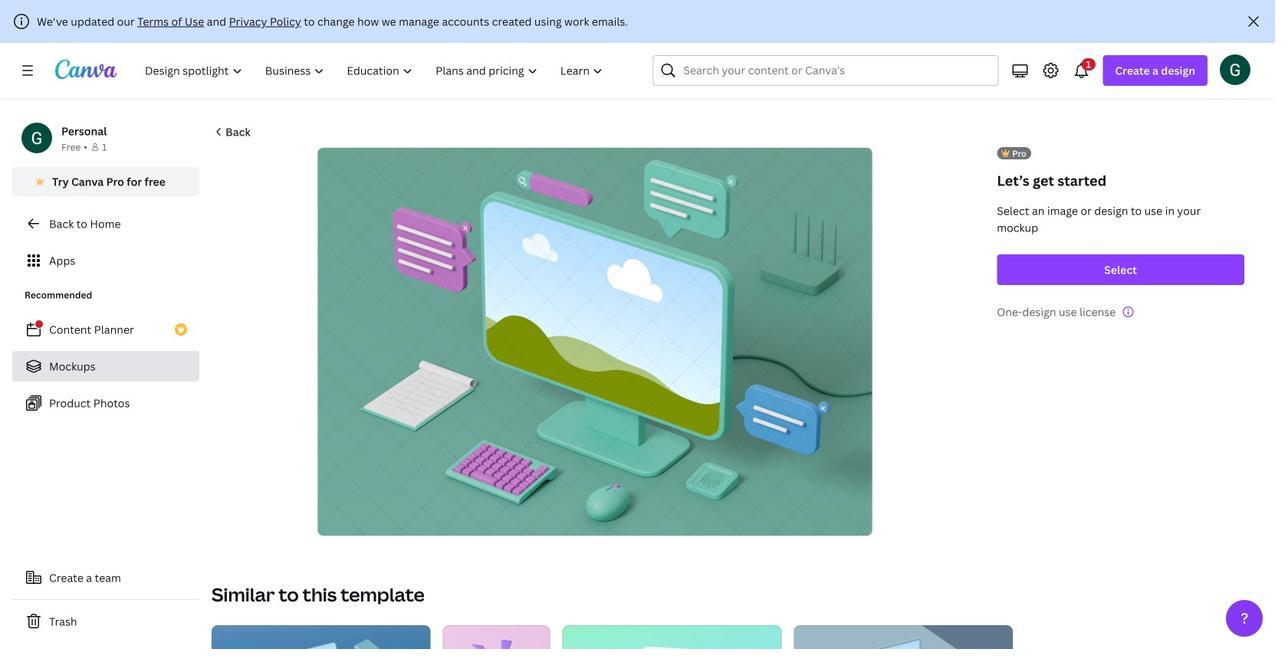 Task type: locate. For each thing, give the bounding box(es) containing it.
top level navigation element
[[135, 55, 616, 86]]

None search field
[[653, 55, 999, 86]]

Search search field
[[684, 56, 968, 85]]

list
[[12, 314, 199, 419]]



Task type: describe. For each thing, give the bounding box(es) containing it.
greg robinson image
[[1220, 54, 1251, 85]]



Task type: vqa. For each thing, say whether or not it's contained in the screenshot.
TOP LEVEL NAVIGATION 'element'
yes



